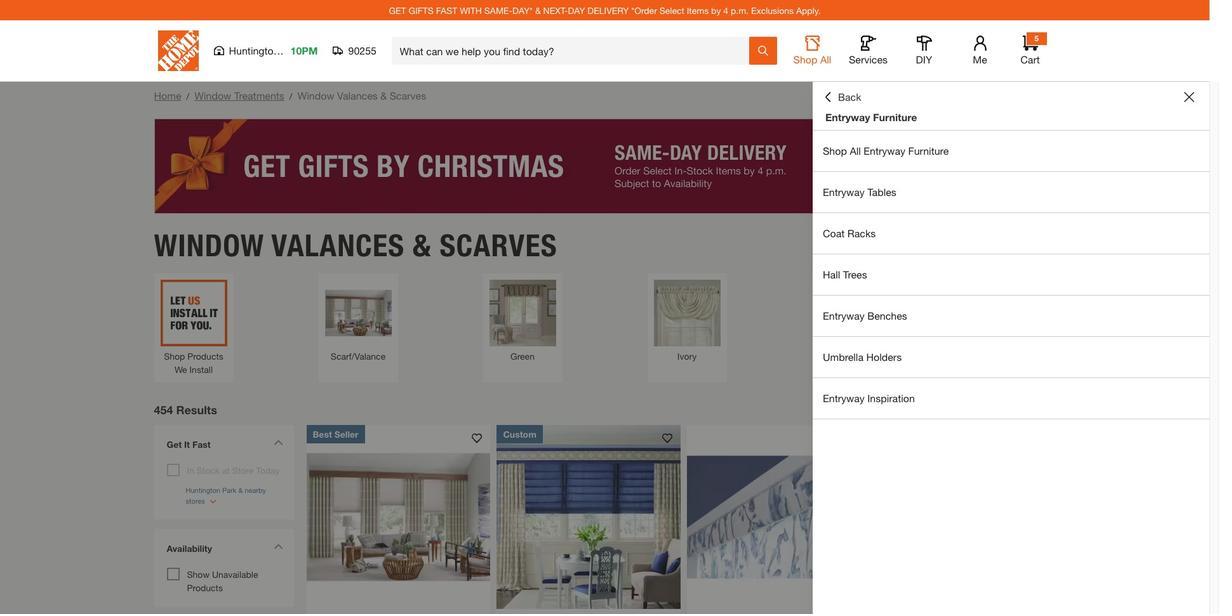 Task type: locate. For each thing, give the bounding box(es) containing it.
shop down apply.
[[794, 53, 818, 65]]

sponsored banner image
[[154, 119, 1056, 214]]

entryway tables
[[823, 186, 897, 198]]

1 horizontal spatial &
[[413, 227, 432, 264]]

diy button
[[904, 36, 945, 66]]

entryway
[[826, 111, 871, 123], [864, 145, 906, 157], [823, 186, 865, 198], [823, 310, 865, 322], [823, 393, 865, 405]]

all
[[821, 53, 832, 65], [850, 145, 861, 157]]

same-
[[485, 5, 513, 16]]

0 vertical spatial all
[[821, 53, 832, 65]]

multi-
[[825, 351, 848, 362]]

0 vertical spatial products
[[188, 351, 223, 362]]

0 horizontal spatial home
[[154, 90, 181, 102]]

entryway for entryway furniture
[[826, 111, 871, 123]]

90255 button
[[333, 44, 377, 57]]

scarf/valance image
[[325, 280, 392, 347]]

What can we help you find today? search field
[[400, 37, 749, 64]]

ivory link
[[654, 280, 721, 363]]

tables
[[868, 186, 897, 198]]

window valances & scarves
[[154, 227, 558, 264]]

all inside menu
[[850, 145, 861, 157]]

show unavailable products
[[187, 570, 258, 594]]

0 horizontal spatial scarves
[[390, 90, 426, 102]]

coat racks
[[823, 227, 876, 239]]

in stock at store today
[[187, 465, 280, 476]]

all down entryway furniture
[[850, 145, 861, 157]]

all for shop all entryway furniture
[[850, 145, 861, 157]]

/ right treatments
[[290, 91, 293, 102]]

1 horizontal spatial /
[[290, 91, 293, 102]]

at
[[222, 465, 230, 476]]

scarf/valance
[[331, 351, 386, 362]]

0 vertical spatial scarves
[[390, 90, 426, 102]]

1 vertical spatial shop
[[823, 145, 847, 157]]

hall trees link
[[813, 255, 1210, 295]]

home right a
[[1131, 412, 1151, 421]]

2 horizontal spatial shop
[[823, 145, 847, 157]]

fast
[[436, 5, 458, 16]]

1 vertical spatial all
[[850, 145, 861, 157]]

1 vertical spatial home
[[1131, 412, 1151, 421]]

back
[[839, 91, 862, 103]]

we
[[175, 364, 187, 375]]

coat
[[823, 227, 845, 239]]

2 vertical spatial shop
[[164, 351, 185, 362]]

1 vertical spatial scarves
[[440, 227, 558, 264]]

shop all
[[794, 53, 832, 65]]

entryway left tables
[[823, 186, 865, 198]]

park
[[282, 44, 303, 57]]

ivory
[[678, 351, 697, 362]]

shop all entryway furniture link
[[813, 131, 1210, 172]]

furniture
[[873, 111, 918, 123], [909, 145, 949, 157]]

entryway up multi-colored
[[823, 310, 865, 322]]

home down the home depot logo
[[154, 90, 181, 102]]

scarves
[[390, 90, 426, 102], [440, 227, 558, 264]]

in
[[187, 465, 194, 476]]

1 horizontal spatial all
[[850, 145, 861, 157]]

shop products we install image
[[160, 280, 227, 347]]

expert.
[[1176, 412, 1199, 421]]

availability link
[[160, 536, 287, 565]]

delivery
[[588, 5, 629, 16]]

shop for shop all
[[794, 53, 818, 65]]

unavailable
[[212, 570, 258, 580]]

shop inside menu
[[823, 145, 847, 157]]

products down show
[[187, 583, 223, 594]]

1 vertical spatial valances
[[271, 227, 405, 264]]

get it fast link
[[160, 432, 287, 461]]

1 vertical spatial furniture
[[909, 145, 949, 157]]

colored
[[848, 351, 879, 362]]

store
[[232, 465, 254, 476]]

next-
[[544, 5, 568, 16]]

&
[[535, 5, 541, 16], [381, 90, 387, 102], [413, 227, 432, 264]]

home
[[154, 90, 181, 102], [1131, 412, 1151, 421]]

/ right home link
[[186, 91, 189, 102]]

*order
[[632, 5, 657, 16]]

entryway down back
[[826, 111, 871, 123]]

1 vertical spatial products
[[187, 583, 223, 594]]

the home depot logo image
[[158, 30, 199, 71]]

menu containing shop all entryway furniture
[[813, 131, 1210, 420]]

home / window treatments / window valances & scarves
[[154, 90, 426, 102]]

454 results
[[154, 403, 217, 417]]

by
[[712, 5, 721, 16]]

with
[[460, 5, 482, 16]]

get
[[167, 439, 182, 450]]

in stock at store today link
[[187, 465, 280, 476]]

a
[[1125, 412, 1129, 421]]

ivory image
[[654, 280, 721, 347]]

1 horizontal spatial scarves
[[440, 227, 558, 264]]

select
[[660, 5, 685, 16]]

stock
[[197, 465, 220, 476]]

0 vertical spatial shop
[[794, 53, 818, 65]]

window
[[194, 90, 231, 102], [298, 90, 335, 102], [154, 227, 264, 264]]

install
[[190, 364, 213, 375]]

best
[[313, 429, 332, 440]]

shop products we install link
[[160, 280, 227, 376]]

all inside button
[[821, 53, 832, 65]]

shop inside shop products we install
[[164, 351, 185, 362]]

1 horizontal spatial home
[[1131, 412, 1151, 421]]

entryway down umbrella
[[823, 393, 865, 405]]

0 horizontal spatial /
[[186, 91, 189, 102]]

/
[[186, 91, 189, 102], [290, 91, 293, 102]]

0 horizontal spatial all
[[821, 53, 832, 65]]

all up back "button"
[[821, 53, 832, 65]]

green image
[[489, 280, 556, 347]]

454
[[154, 403, 173, 417]]

0 vertical spatial &
[[535, 5, 541, 16]]

show unavailable products link
[[187, 570, 258, 594]]

home link
[[154, 90, 181, 102]]

menu
[[813, 131, 1210, 420]]

shop inside button
[[794, 53, 818, 65]]

products up install
[[188, 351, 223, 362]]

valances
[[337, 90, 378, 102], [271, 227, 405, 264]]

entryway for entryway benches
[[823, 310, 865, 322]]

furniture inside menu
[[909, 145, 949, 157]]

products
[[188, 351, 223, 362], [187, 583, 223, 594]]

shop up we
[[164, 351, 185, 362]]

contour valance only image
[[688, 425, 872, 610]]

0 horizontal spatial shop
[[164, 351, 185, 362]]

products inside show unavailable products
[[187, 583, 223, 594]]

apply.
[[797, 5, 821, 16]]

1 vertical spatial &
[[381, 90, 387, 102]]

shop up entryway tables
[[823, 145, 847, 157]]

1 horizontal spatial shop
[[794, 53, 818, 65]]



Task type: vqa. For each thing, say whether or not it's contained in the screenshot.
Room button
no



Task type: describe. For each thing, give the bounding box(es) containing it.
best seller
[[313, 429, 359, 440]]

entryway down entryway furniture
[[864, 145, 906, 157]]

shop products we install
[[164, 351, 223, 375]]

green
[[511, 351, 535, 362]]

90255
[[348, 44, 377, 57]]

0 horizontal spatial &
[[381, 90, 387, 102]]

entryway for entryway inspiration
[[823, 393, 865, 405]]

day
[[568, 5, 585, 16]]

seller
[[335, 429, 359, 440]]

holders
[[867, 351, 902, 363]]

diy
[[916, 53, 933, 65]]

4
[[724, 5, 729, 16]]

entryway benches
[[823, 310, 908, 322]]

umbrella
[[823, 351, 864, 363]]

today
[[256, 465, 280, 476]]

show
[[187, 570, 210, 580]]

exclusions
[[751, 5, 794, 16]]

entryway for entryway tables
[[823, 186, 865, 198]]

window treatments link
[[194, 90, 284, 102]]

shop all entryway furniture
[[823, 145, 949, 157]]

get
[[389, 5, 406, 16]]

entryway inspiration link
[[813, 379, 1210, 419]]

services button
[[848, 36, 889, 66]]

depot
[[1153, 412, 1174, 421]]

wood cornice image
[[307, 425, 491, 610]]

fast
[[192, 439, 211, 450]]

entryway furniture
[[826, 111, 918, 123]]

umbrella holders
[[823, 351, 902, 363]]

5
[[1035, 34, 1039, 43]]

inspiration
[[868, 393, 915, 405]]

huntington park
[[229, 44, 303, 57]]

green link
[[489, 280, 556, 363]]

it
[[184, 439, 190, 450]]

trees
[[843, 269, 868, 281]]

multi-colored
[[825, 351, 879, 362]]

cart
[[1021, 53, 1040, 65]]

get gifts fast with same-day* & next-day delivery *order select items by 4 p.m. exclusions apply.
[[389, 5, 821, 16]]

umbrella holders link
[[813, 337, 1210, 378]]

entryway inspiration
[[823, 393, 915, 405]]

treatments
[[234, 90, 284, 102]]

10pm
[[291, 44, 318, 57]]

products inside shop products we install
[[188, 351, 223, 362]]

get it fast
[[167, 439, 211, 450]]

back button
[[823, 91, 862, 104]]

with
[[1109, 412, 1123, 421]]

huntington
[[229, 44, 279, 57]]

0 vertical spatial furniture
[[873, 111, 918, 123]]

me button
[[960, 36, 1001, 66]]

cart 5
[[1021, 34, 1040, 65]]

scarf/valance link
[[325, 280, 392, 363]]

drawer close image
[[1185, 92, 1195, 102]]

me
[[973, 53, 988, 65]]

all for shop all
[[821, 53, 832, 65]]

shop all button
[[792, 36, 833, 66]]

multi-colored link
[[819, 280, 885, 363]]

shop for shop all entryway furniture
[[823, 145, 847, 157]]

1 / from the left
[[186, 91, 189, 102]]

2 horizontal spatial &
[[535, 5, 541, 16]]

hall
[[823, 269, 841, 281]]

custom
[[503, 429, 537, 440]]

items
[[687, 5, 709, 16]]

services
[[849, 53, 888, 65]]

benches
[[868, 310, 908, 322]]

hall trees
[[823, 269, 868, 281]]

2 vertical spatial &
[[413, 227, 432, 264]]

multi colored image
[[819, 280, 885, 347]]

p.m.
[[731, 5, 749, 16]]

racks
[[848, 227, 876, 239]]

fabric cornice image
[[497, 425, 681, 610]]

0 vertical spatial home
[[154, 90, 181, 102]]

0 vertical spatial valances
[[337, 90, 378, 102]]

day*
[[513, 5, 533, 16]]

feedback link image
[[1203, 215, 1220, 283]]

chat with a home depot expert.
[[1091, 412, 1199, 421]]

results
[[176, 403, 217, 417]]

2 / from the left
[[290, 91, 293, 102]]

shop for shop products we install
[[164, 351, 185, 362]]

rod pocket valance image
[[983, 280, 1050, 347]]

chat
[[1091, 412, 1107, 421]]

entryway tables link
[[813, 172, 1210, 213]]

entryway benches link
[[813, 296, 1210, 337]]



